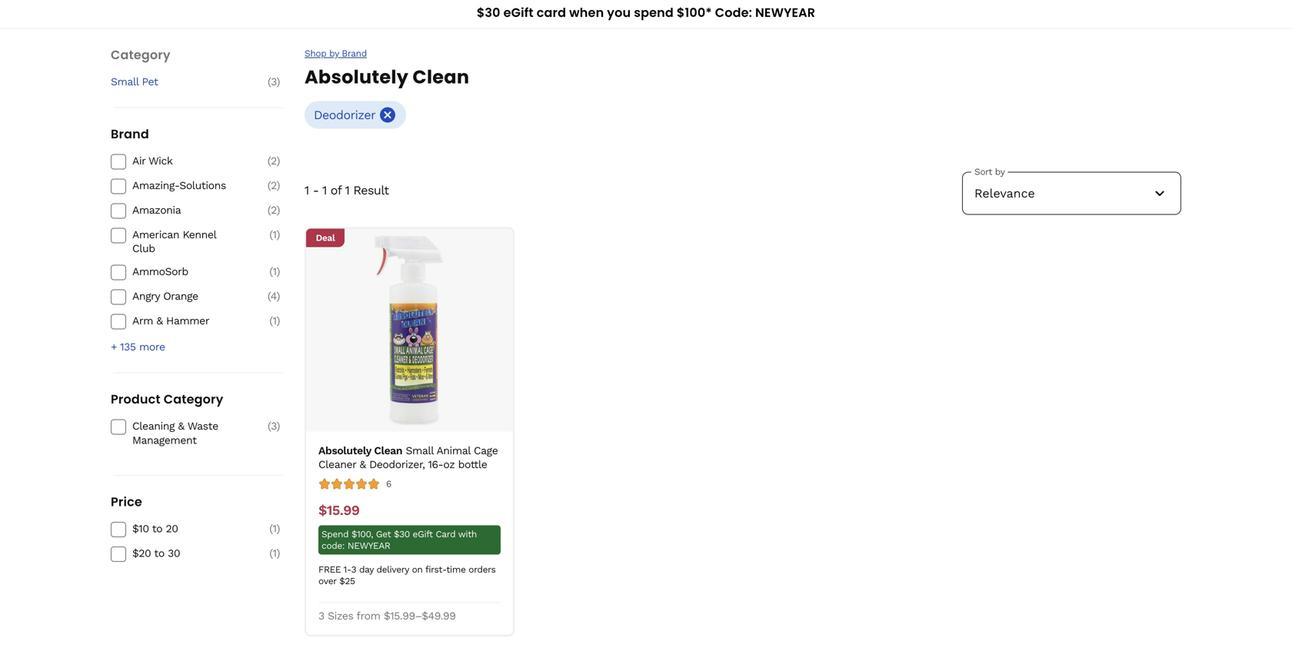 Task type: locate. For each thing, give the bounding box(es) containing it.
11 ) from the top
[[277, 547, 280, 560]]

( 1 ) down ( 4 )
[[270, 315, 280, 328]]

1 left "deal" at the top of page
[[273, 229, 277, 241]]

to left 30
[[154, 547, 165, 560]]

absolutely
[[305, 64, 409, 90], [319, 445, 371, 457]]

( 1 ) for american kennel club
[[270, 229, 280, 241]]

egift inside spend $100, get $30 egift card with code: newyear
[[413, 529, 433, 540]]

6 ) from the top
[[277, 266, 280, 278]]

0 vertical spatial ( 2 )
[[268, 155, 280, 167]]

to left '20'
[[152, 523, 162, 535]]

0 horizontal spatial &
[[156, 315, 163, 328]]

angry
[[132, 290, 160, 303]]

sizes
[[328, 610, 354, 623]]

amazing-solutions link
[[132, 179, 242, 193]]

$10 to 20
[[132, 523, 178, 535]]

1 vertical spatial newyear
[[348, 541, 390, 552]]

)
[[277, 75, 280, 88], [277, 155, 280, 167], [277, 179, 280, 192], [277, 204, 280, 217], [277, 229, 280, 241], [277, 266, 280, 278], [277, 290, 280, 303], [277, 315, 280, 328], [277, 420, 280, 433], [277, 523, 280, 535], [277, 547, 280, 560]]

$15.99
[[319, 503, 360, 519]]

0 vertical spatial clean
[[413, 64, 470, 90]]

0 vertical spatial absolutely
[[305, 64, 409, 90]]

$30 left card
[[477, 4, 501, 21]]

$15.99 text field
[[319, 503, 360, 520]]

2 ( 2 ) from the top
[[268, 179, 280, 192]]

0 horizontal spatial clean
[[374, 445, 403, 457]]

( for amazing-solutions
[[268, 179, 271, 192]]

$30
[[477, 4, 501, 21], [394, 529, 410, 540]]

+
[[111, 341, 117, 354]]

small up 16-
[[406, 445, 434, 457]]

2 ) from the top
[[277, 155, 280, 167]]

card
[[436, 529, 456, 540]]

3
[[271, 75, 277, 88], [271, 420, 277, 433], [351, 565, 356, 576], [319, 610, 324, 623]]

1 right of
[[345, 183, 350, 198]]

product category
[[111, 391, 223, 408]]

air wick link
[[132, 154, 242, 168]]

small left pet
[[111, 75, 139, 88]]

absolutely inside shop by brand absolutely clean
[[305, 64, 409, 90]]

small inside the small animal cage cleaner & deodorizer, 16-oz bottle
[[406, 445, 434, 457]]

category up waste
[[164, 391, 223, 408]]

1 ( 1 ) from the top
[[270, 229, 280, 241]]

$20
[[132, 547, 151, 560]]

1 vertical spatial &
[[178, 420, 184, 433]]

$30 right get
[[394, 529, 410, 540]]

solutions
[[179, 179, 226, 192]]

( for cleaning & waste management
[[268, 420, 271, 433]]

0 vertical spatial newyear
[[756, 4, 816, 21]]

&
[[156, 315, 163, 328], [178, 420, 184, 433], [360, 459, 366, 471]]

2 vertical spatial ( 2 )
[[268, 204, 280, 217]]

1 horizontal spatial clean
[[413, 64, 470, 90]]

( for ammosorb
[[270, 266, 273, 278]]

1 vertical spatial absolutely
[[319, 445, 371, 457]]

( 1 ) left spend
[[270, 523, 280, 535]]

7 ) from the top
[[277, 290, 280, 303]]

( 2 ) for wick
[[268, 155, 280, 167]]

( for american kennel club
[[270, 229, 273, 241]]

brand
[[342, 48, 367, 59], [111, 125, 149, 143]]

spend $100, get $30 egift card with code: newyear
[[322, 529, 477, 552]]

cleaning & waste management
[[132, 420, 218, 447]]

1-
[[344, 565, 351, 576]]

1 vertical spatial ( 3 )
[[268, 420, 280, 433]]

0 vertical spatial 2
[[271, 155, 277, 167]]

2 ( 1 ) from the top
[[270, 266, 280, 278]]

2
[[271, 155, 277, 167], [271, 179, 277, 192], [271, 204, 277, 217]]

0 vertical spatial small
[[111, 75, 139, 88]]

( 1 ) for $10 to 20
[[270, 523, 280, 535]]

0 horizontal spatial small
[[111, 75, 139, 88]]

result
[[353, 183, 389, 198]]

& down absolutely clean
[[360, 459, 366, 471]]

) for amazonia
[[277, 204, 280, 217]]

9 ) from the top
[[277, 420, 280, 433]]

to
[[152, 523, 162, 535], [154, 547, 165, 560]]

0 horizontal spatial newyear
[[348, 541, 390, 552]]

) for american kennel club
[[277, 229, 280, 241]]

2 vertical spatial &
[[360, 459, 366, 471]]

wick
[[149, 155, 173, 167]]

2 horizontal spatial &
[[360, 459, 366, 471]]

newyear right code:
[[756, 4, 816, 21]]

& inside cleaning & waste management
[[178, 420, 184, 433]]

$30 inside spend $100, get $30 egift card with code: newyear
[[394, 529, 410, 540]]

5 ) from the top
[[277, 229, 280, 241]]

( 1 )
[[270, 229, 280, 241], [270, 266, 280, 278], [270, 315, 280, 328], [270, 523, 280, 535], [270, 547, 280, 560]]

cleaner
[[319, 459, 356, 471]]

( for amazonia
[[268, 204, 271, 217]]

category up small pet
[[111, 46, 171, 63]]

1 2 from the top
[[271, 155, 277, 167]]

1 down ( 4 )
[[273, 315, 277, 328]]

0 horizontal spatial brand
[[111, 125, 149, 143]]

30
[[168, 547, 180, 560]]

1 left code:
[[273, 547, 277, 560]]

deal
[[316, 233, 335, 244]]

amazing-
[[132, 179, 179, 192]]

0 vertical spatial to
[[152, 523, 162, 535]]

( 3 )
[[268, 75, 280, 88], [268, 420, 280, 433]]

$10
[[132, 523, 149, 535]]

1 vertical spatial to
[[154, 547, 165, 560]]

egift left card
[[504, 4, 534, 21]]

newyear inside spend $100, get $30 egift card with code: newyear
[[348, 541, 390, 552]]

small pet
[[111, 75, 158, 88]]

& inside the small animal cage cleaner & deodorizer, 16-oz bottle
[[360, 459, 366, 471]]

( 1 ) left "deal" at the top of page
[[270, 229, 280, 241]]

1 ( 2 ) from the top
[[268, 155, 280, 167]]

1 horizontal spatial brand
[[342, 48, 367, 59]]

0 vertical spatial &
[[156, 315, 163, 328]]

remove image
[[379, 106, 397, 124]]

arm & hammer
[[132, 315, 209, 328]]

1 horizontal spatial small
[[406, 445, 434, 457]]

newyear down $100, on the bottom
[[348, 541, 390, 552]]

small pet link
[[111, 75, 242, 89]]

clean
[[413, 64, 470, 90], [374, 445, 403, 457]]

5 ( 1 ) from the top
[[270, 547, 280, 560]]

1 vertical spatial ( 2 )
[[268, 179, 280, 192]]

( 2 )
[[268, 155, 280, 167], [268, 179, 280, 192], [268, 204, 280, 217]]

animal
[[437, 445, 471, 457]]

& right arm
[[156, 315, 163, 328]]

20
[[166, 523, 178, 535]]

0 vertical spatial $30
[[477, 4, 501, 21]]

0 horizontal spatial egift
[[413, 529, 433, 540]]

newyear for code:
[[756, 4, 816, 21]]

1 horizontal spatial egift
[[504, 4, 534, 21]]

brand up air
[[111, 125, 149, 143]]

2 vertical spatial 2
[[271, 204, 277, 217]]

0 vertical spatial ( 3 )
[[268, 75, 280, 88]]

3 ) from the top
[[277, 179, 280, 192]]

2 for wick
[[271, 155, 277, 167]]

product
[[111, 391, 161, 408]]

1 vertical spatial category
[[164, 391, 223, 408]]

card
[[537, 4, 566, 21]]

absolutely up cleaner
[[319, 445, 371, 457]]

4 ) from the top
[[277, 204, 280, 217]]

) for $10 to 20
[[277, 523, 280, 535]]

1 - 1 of 1 result
[[305, 183, 389, 198]]

( 1 ) for ammosorb
[[270, 266, 280, 278]]

category
[[111, 46, 171, 63], [164, 391, 223, 408]]

8 ) from the top
[[277, 315, 280, 328]]

absolutely clean
[[319, 445, 403, 457]]

3 ( 1 ) from the top
[[270, 315, 280, 328]]

1
[[305, 183, 309, 198], [322, 183, 327, 198], [345, 183, 350, 198], [273, 229, 277, 241], [273, 266, 277, 278], [273, 315, 277, 328], [273, 523, 277, 535], [273, 547, 277, 560]]

0 vertical spatial egift
[[504, 4, 534, 21]]

$25
[[340, 576, 355, 587]]

1 vertical spatial 2
[[271, 179, 277, 192]]

brand right by
[[342, 48, 367, 59]]

& left waste
[[178, 420, 184, 433]]

( for $10 to 20
[[270, 523, 273, 535]]

1 vertical spatial brand
[[111, 125, 149, 143]]

1 vertical spatial $30
[[394, 529, 410, 540]]

newyear
[[756, 4, 816, 21], [348, 541, 390, 552]]

1 horizontal spatial newyear
[[756, 4, 816, 21]]

egift left the card
[[413, 529, 433, 540]]

( 4 )
[[268, 290, 280, 303]]

( 1 ) left code:
[[270, 547, 280, 560]]

10 ) from the top
[[277, 523, 280, 535]]

1 vertical spatial clean
[[374, 445, 403, 457]]

1 vertical spatial small
[[406, 445, 434, 457]]

2 2 from the top
[[271, 179, 277, 192]]

( for $20 to 30
[[270, 547, 273, 560]]

1 horizontal spatial &
[[178, 420, 184, 433]]

shop by brand absolutely clean
[[305, 48, 470, 90]]

( 1 ) up ( 4 )
[[270, 266, 280, 278]]

club
[[132, 242, 155, 255]]

0 vertical spatial brand
[[342, 48, 367, 59]]

0 horizontal spatial $30
[[394, 529, 410, 540]]

1 left spend
[[273, 523, 277, 535]]

1 horizontal spatial $30
[[477, 4, 501, 21]]

1 up ( 4 )
[[273, 266, 277, 278]]

) for arm & hammer
[[277, 315, 280, 328]]

( for angry orange
[[268, 290, 271, 303]]

absolutely down shop by brand link
[[305, 64, 409, 90]]

4 ( 1 ) from the top
[[270, 523, 280, 535]]

1 vertical spatial egift
[[413, 529, 433, 540]]

3 2 from the top
[[271, 204, 277, 217]]

egift
[[504, 4, 534, 21], [413, 529, 433, 540]]

small
[[111, 75, 139, 88], [406, 445, 434, 457]]

( 2 ) for solutions
[[268, 179, 280, 192]]



Task type: describe. For each thing, give the bounding box(es) containing it.
to for $20
[[154, 547, 165, 560]]

1 ) from the top
[[277, 75, 280, 88]]

1 left -
[[305, 183, 309, 198]]

code:
[[715, 4, 753, 21]]

price
[[111, 493, 142, 511]]

$100,
[[352, 529, 373, 540]]

free 1-3 day delivery on first-time orders over $25
[[319, 565, 496, 587]]

cage
[[474, 445, 498, 457]]

free
[[319, 565, 341, 576]]

american
[[132, 229, 179, 241]]

orders
[[469, 565, 496, 576]]

brand inside shop by brand absolutely clean
[[342, 48, 367, 59]]

day
[[359, 565, 374, 576]]

( 1 ) for $20 to 30
[[270, 547, 280, 560]]

4
[[271, 290, 277, 303]]

code:
[[322, 541, 345, 552]]

newyear for code:
[[348, 541, 390, 552]]

air wick
[[132, 155, 173, 167]]

1 ( 3 ) from the top
[[268, 75, 280, 88]]

deodorizer button
[[305, 101, 406, 129]]

small for pet
[[111, 75, 139, 88]]

16-
[[428, 459, 443, 471]]

angry orange link
[[132, 290, 242, 304]]

shop by brand link
[[305, 48, 367, 59]]

) for angry orange
[[277, 290, 280, 303]]

american kennel club link
[[132, 228, 242, 256]]

( for arm & hammer
[[270, 315, 273, 328]]

remove element
[[379, 106, 397, 124]]

orange
[[163, 290, 198, 303]]

to for $10
[[152, 523, 162, 535]]

arm & hammer link
[[132, 314, 242, 328]]

cleaning
[[132, 420, 175, 433]]

ammosorb link
[[132, 265, 242, 279]]

deodorizer,
[[369, 459, 425, 471]]

from
[[357, 610, 381, 623]]

$20 to 30 link
[[132, 547, 242, 561]]

with
[[458, 529, 477, 540]]

3 inside free 1-3 day delivery on first-time orders over $25
[[351, 565, 356, 576]]

135
[[120, 341, 136, 354]]

+ 135 more
[[111, 341, 165, 354]]

of
[[331, 183, 342, 198]]

small for animal
[[406, 445, 434, 457]]

bottle
[[458, 459, 487, 471]]

clean inside shop by brand absolutely clean
[[413, 64, 470, 90]]

angry orange
[[132, 290, 198, 303]]

& for hammer
[[156, 315, 163, 328]]

waste
[[188, 420, 218, 433]]

-
[[313, 183, 319, 198]]

deodorizer
[[314, 108, 376, 122]]

small animal cage cleaner & deodorizer, 16-oz bottle
[[319, 445, 498, 471]]

1 right -
[[322, 183, 327, 198]]

ammosorb
[[132, 266, 188, 278]]

2 for solutions
[[271, 179, 277, 192]]

& for waste
[[178, 420, 184, 433]]

amazonia link
[[132, 204, 242, 217]]

management
[[132, 434, 197, 447]]

delivery
[[377, 565, 409, 576]]

$20 to 30
[[132, 547, 180, 560]]

over
[[319, 576, 337, 587]]

arm
[[132, 315, 153, 328]]

0 vertical spatial category
[[111, 46, 171, 63]]

6
[[386, 479, 392, 490]]

) for $20 to 30
[[277, 547, 280, 560]]

amazing-solutions
[[132, 179, 226, 192]]

by
[[329, 48, 339, 59]]

shop
[[305, 48, 327, 59]]

american kennel club
[[132, 229, 216, 255]]

more
[[139, 341, 165, 354]]

spend
[[634, 4, 674, 21]]

spend
[[322, 529, 349, 540]]

kennel
[[183, 229, 216, 241]]

get
[[376, 529, 391, 540]]

air
[[132, 155, 145, 167]]

) for ammosorb
[[277, 266, 280, 278]]

$10 to 20 link
[[132, 522, 242, 536]]

$100*
[[677, 4, 712, 21]]

$30 egift card when you spend $100* code: newyear
[[477, 4, 816, 21]]

on
[[412, 565, 423, 576]]

you
[[607, 4, 631, 21]]

$15.99–$49.99
[[384, 610, 456, 623]]

) for cleaning & waste management
[[277, 420, 280, 433]]

time
[[447, 565, 466, 576]]

pet
[[142, 75, 158, 88]]

( for air wick
[[268, 155, 271, 167]]

3 ( 2 ) from the top
[[268, 204, 280, 217]]

) for amazing-solutions
[[277, 179, 280, 192]]

hammer
[[166, 315, 209, 328]]

absolutely clean small animal cage cleaner & deodorizer, 16-oz bottle image
[[314, 235, 505, 426]]

3 sizes from $15.99–$49.99
[[319, 610, 456, 623]]

oz
[[443, 459, 455, 471]]

first-
[[425, 565, 447, 576]]

2 ( 3 ) from the top
[[268, 420, 280, 433]]

( 1 ) for arm & hammer
[[270, 315, 280, 328]]

when
[[569, 4, 604, 21]]

amazonia
[[132, 204, 181, 217]]

) for air wick
[[277, 155, 280, 167]]

cleaning & waste management link
[[132, 420, 242, 448]]



Task type: vqa. For each thing, say whether or not it's contained in the screenshot.


